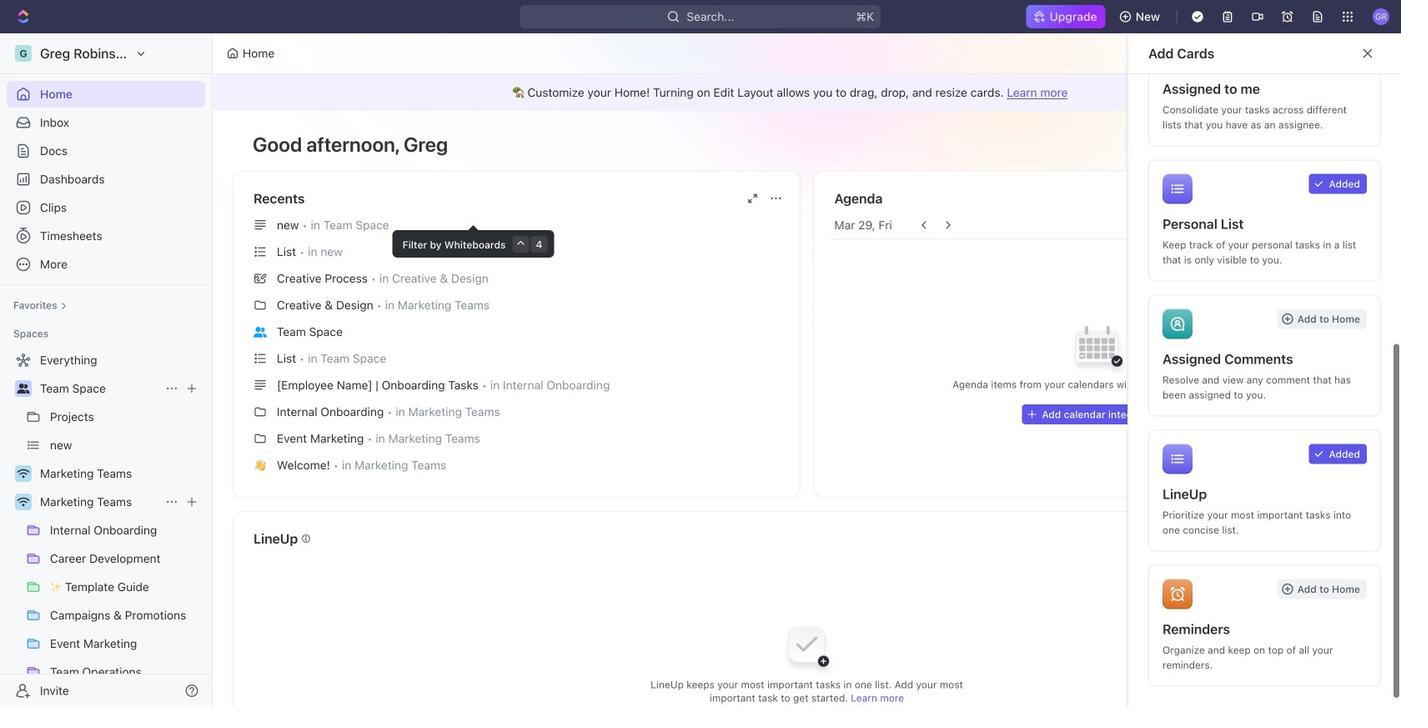 Task type: vqa. For each thing, say whether or not it's contained in the screenshot.
Greg Robinson'S Workspace, , element
yes



Task type: locate. For each thing, give the bounding box(es) containing it.
user group image
[[254, 327, 267, 338]]

sidebar navigation
[[0, 33, 216, 707]]

greg robinson's workspace, , element
[[15, 45, 32, 62]]

user group image
[[17, 384, 30, 394]]

1 vertical spatial wifi image
[[17, 497, 30, 507]]

0 vertical spatial wifi image
[[17, 469, 30, 479]]

wifi image
[[17, 469, 30, 479], [17, 497, 30, 507]]

tree
[[7, 347, 205, 707]]

reminders image
[[1163, 579, 1193, 609]]

alert
[[213, 74, 1402, 111]]

lineup image
[[1163, 444, 1193, 474]]



Task type: describe. For each thing, give the bounding box(es) containing it.
personal list image
[[1163, 174, 1193, 204]]

1 wifi image from the top
[[17, 469, 30, 479]]

tree inside sidebar navigation
[[7, 347, 205, 707]]

assigned comments image
[[1163, 309, 1193, 339]]

2 wifi image from the top
[[17, 497, 30, 507]]



